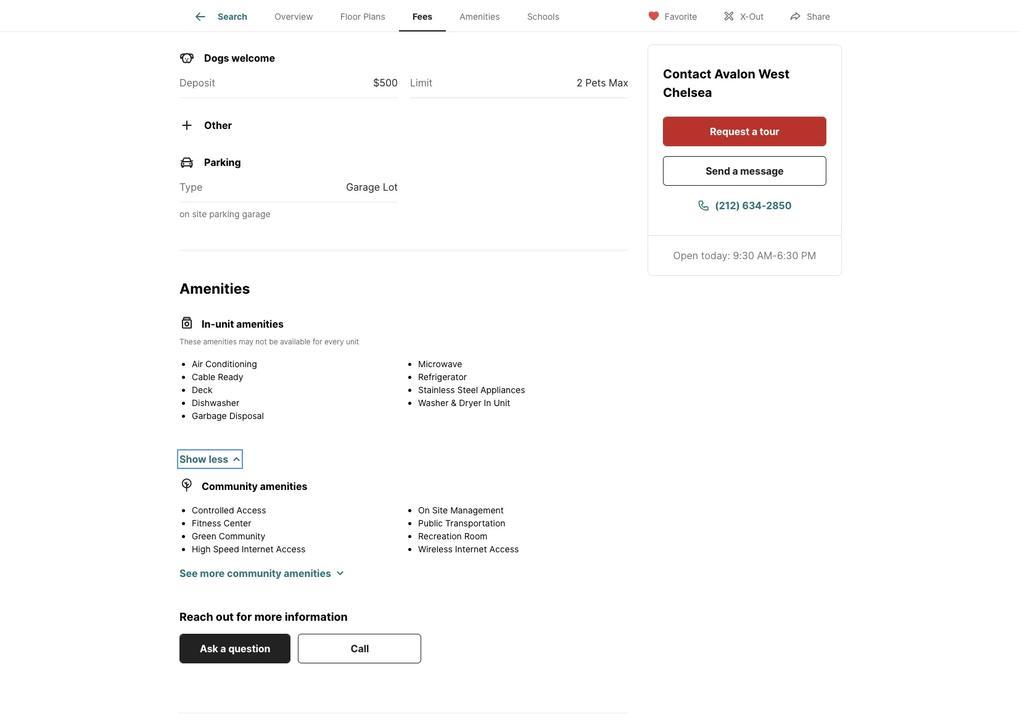 Task type: locate. For each thing, give the bounding box(es) containing it.
search link
[[193, 9, 248, 24]]

max
[[609, 76, 629, 89]]

1 internet from the left
[[242, 543, 274, 554]]

unit right every
[[346, 337, 359, 346]]

2 internet from the left
[[455, 543, 487, 554]]

site up public
[[433, 505, 448, 515]]

a for ask
[[221, 642, 226, 655]]

1 vertical spatial on
[[192, 556, 204, 567]]

for right out
[[237, 610, 252, 623]]

0 horizontal spatial access
[[237, 505, 266, 515]]

air conditioning cable ready deck dishwasher garbage disposal
[[192, 358, 264, 421]]

these amenities may not be available for every unit
[[180, 337, 359, 346]]

internet up maintenance
[[242, 543, 274, 554]]

site
[[433, 505, 448, 515], [206, 556, 222, 567]]

2 $500 from the top
[[373, 76, 398, 89]]

0 vertical spatial on
[[418, 505, 430, 515]]

on down high
[[192, 556, 204, 567]]

on
[[418, 505, 430, 515], [192, 556, 204, 567]]

0 vertical spatial $500
[[373, 9, 398, 21]]

send a message
[[706, 165, 784, 177]]

2850
[[767, 199, 792, 212]]

green
[[192, 530, 217, 541]]

floor
[[341, 11, 361, 22]]

1 vertical spatial site
[[206, 556, 222, 567]]

x-
[[741, 11, 750, 21]]

1 horizontal spatial internet
[[455, 543, 487, 554]]

microwave
[[418, 358, 462, 369]]

0 vertical spatial a
[[752, 125, 758, 138]]

on up public
[[418, 505, 430, 515]]

2 horizontal spatial access
[[490, 543, 519, 554]]

2 pets max
[[577, 76, 629, 89]]

question
[[228, 642, 271, 655]]

internet inside on site management public transportation recreation room wireless internet access
[[455, 543, 487, 554]]

(212) 634-2850 button
[[663, 191, 827, 220]]

community
[[202, 480, 258, 492], [219, 530, 266, 541]]

0 horizontal spatial a
[[221, 642, 226, 655]]

1 vertical spatial $500
[[373, 76, 398, 89]]

deposit
[[180, 9, 215, 21], [180, 76, 215, 89]]

0 vertical spatial site
[[433, 505, 448, 515]]

0 vertical spatial amenities
[[460, 11, 500, 22]]

search
[[218, 11, 248, 22]]

1 vertical spatial unit
[[346, 337, 359, 346]]

west
[[759, 67, 790, 81]]

0 horizontal spatial internet
[[242, 543, 274, 554]]

management
[[451, 505, 504, 515]]

internet inside controlled access fitness center green community high speed internet access on site maintenance
[[242, 543, 274, 554]]

ask a question button
[[180, 634, 291, 663]]

0 vertical spatial deposit
[[180, 9, 215, 21]]

am-
[[758, 249, 778, 262]]

community down center
[[219, 530, 266, 541]]

amenities inside dropdown button
[[284, 567, 331, 579]]

deposit left search
[[180, 9, 215, 21]]

in-
[[202, 318, 215, 330]]

ask a question
[[200, 642, 271, 655]]

1 vertical spatial a
[[733, 165, 739, 177]]

fees tab
[[399, 2, 446, 31]]

site inside controlled access fitness center green community high speed internet access on site maintenance
[[206, 556, 222, 567]]

fitness
[[192, 518, 221, 528]]

tab list
[[180, 0, 583, 31]]

ask
[[200, 642, 218, 655]]

2 horizontal spatial a
[[752, 125, 758, 138]]

pets
[[586, 76, 606, 89]]

1 vertical spatial for
[[237, 610, 252, 623]]

amenities up information
[[284, 567, 331, 579]]

1 vertical spatial community
[[219, 530, 266, 541]]

(212) 634-2850 link
[[663, 191, 827, 220]]

internet for community
[[242, 543, 274, 554]]

center
[[224, 518, 251, 528]]

open today: 9:30 am-6:30 pm
[[674, 249, 817, 262]]

share button
[[780, 3, 841, 28]]

today:
[[702, 249, 731, 262]]

0 horizontal spatial amenities
[[180, 280, 250, 297]]

0 horizontal spatial on
[[192, 556, 204, 567]]

0 horizontal spatial site
[[206, 556, 222, 567]]

more right see on the bottom left of the page
[[200, 567, 225, 579]]

dishwasher
[[192, 397, 240, 408]]

0 horizontal spatial more
[[200, 567, 225, 579]]

may
[[239, 337, 254, 346]]

(212)
[[715, 199, 741, 212]]

unit
[[215, 318, 234, 330], [346, 337, 359, 346]]

floor plans tab
[[327, 2, 399, 31]]

unit up conditioning
[[215, 318, 234, 330]]

for left every
[[313, 337, 323, 346]]

access inside on site management public transportation recreation room wireless internet access
[[490, 543, 519, 554]]

1 horizontal spatial a
[[733, 165, 739, 177]]

less
[[209, 453, 229, 465]]

show less
[[180, 453, 229, 465]]

amenities tab
[[446, 2, 514, 31]]

0 horizontal spatial for
[[237, 610, 252, 623]]

recreation
[[418, 530, 462, 541]]

overview
[[275, 11, 313, 22]]

chelsea
[[663, 85, 713, 100]]

contact
[[663, 67, 715, 81]]

limit
[[410, 9, 433, 21], [410, 76, 433, 89]]

1 vertical spatial more
[[255, 610, 282, 623]]

pm
[[802, 249, 817, 262]]

for
[[313, 337, 323, 346], [237, 610, 252, 623]]

a right ask
[[221, 642, 226, 655]]

0 horizontal spatial unit
[[215, 318, 234, 330]]

0 vertical spatial limit
[[410, 9, 433, 21]]

see more community amenities
[[180, 567, 331, 579]]

access up 'see more community amenities' dropdown button
[[276, 543, 306, 554]]

out
[[750, 11, 764, 21]]

1 vertical spatial deposit
[[180, 76, 215, 89]]

a right send
[[733, 165, 739, 177]]

1 horizontal spatial access
[[276, 543, 306, 554]]

deposit down dogs
[[180, 76, 215, 89]]

overview tab
[[261, 2, 327, 31]]

access down transportation
[[490, 543, 519, 554]]

0 vertical spatial more
[[200, 567, 225, 579]]

amenities up in-
[[180, 280, 250, 297]]

amenities right fees tab
[[460, 11, 500, 22]]

garage
[[242, 208, 271, 219]]

access up center
[[237, 505, 266, 515]]

1 horizontal spatial unit
[[346, 337, 359, 346]]

internet down the room
[[455, 543, 487, 554]]

more up question
[[255, 610, 282, 623]]

1 horizontal spatial for
[[313, 337, 323, 346]]

deck
[[192, 384, 213, 395]]

a left tour
[[752, 125, 758, 138]]

disposal
[[229, 410, 264, 421]]

controlled access fitness center green community high speed internet access on site maintenance
[[192, 505, 306, 567]]

access for public
[[490, 543, 519, 554]]

every
[[325, 337, 344, 346]]

site down speed
[[206, 556, 222, 567]]

internet
[[242, 543, 274, 554], [455, 543, 487, 554]]

1 horizontal spatial site
[[433, 505, 448, 515]]

1 horizontal spatial more
[[255, 610, 282, 623]]

1 horizontal spatial amenities
[[460, 11, 500, 22]]

community inside controlled access fitness center green community high speed internet access on site maintenance
[[219, 530, 266, 541]]

2
[[577, 76, 583, 89]]

2 vertical spatial a
[[221, 642, 226, 655]]

unit
[[494, 397, 511, 408]]

favorite button
[[637, 3, 708, 28]]

1 horizontal spatial on
[[418, 505, 430, 515]]

2 limit from the top
[[410, 76, 433, 89]]

open
[[674, 249, 699, 262]]

request a tour button
[[663, 117, 827, 146]]

lot
[[383, 181, 398, 193]]

1 vertical spatial limit
[[410, 76, 433, 89]]

community up controlled
[[202, 480, 258, 492]]



Task type: describe. For each thing, give the bounding box(es) containing it.
x-out
[[741, 11, 764, 21]]

conditioning
[[206, 358, 257, 369]]

a for send
[[733, 165, 739, 177]]

plans
[[364, 11, 386, 22]]

call link
[[298, 634, 422, 663]]

access for center
[[276, 543, 306, 554]]

schools
[[527, 11, 560, 22]]

dryer
[[459, 397, 482, 408]]

be
[[269, 337, 278, 346]]

internet for recreation
[[455, 543, 487, 554]]

site inside on site management public transportation recreation room wireless internet access
[[433, 505, 448, 515]]

0 vertical spatial community
[[202, 480, 258, 492]]

garbage
[[192, 410, 227, 421]]

0 vertical spatial for
[[313, 337, 323, 346]]

steel
[[458, 384, 478, 395]]

available
[[280, 337, 311, 346]]

community amenities
[[202, 480, 308, 492]]

amenities down in-
[[203, 337, 237, 346]]

appliances
[[481, 384, 526, 395]]

schools tab
[[514, 2, 573, 31]]

garage
[[346, 181, 380, 193]]

9:30
[[733, 249, 755, 262]]

fees
[[413, 11, 433, 22]]

see more community amenities button
[[180, 566, 344, 580]]

these
[[180, 337, 201, 346]]

send
[[706, 165, 731, 177]]

avalon west chelsea
[[663, 67, 790, 100]]

air
[[192, 358, 203, 369]]

reach out for more information
[[180, 610, 348, 623]]

refrigerator
[[418, 371, 467, 382]]

floor plans
[[341, 11, 386, 22]]

speed
[[213, 543, 239, 554]]

garage lot
[[346, 181, 398, 193]]

call button
[[298, 634, 422, 663]]

in-unit amenities
[[202, 318, 284, 330]]

amenities up controlled access fitness center green community high speed internet access on site maintenance
[[260, 480, 308, 492]]

amenities inside tab
[[460, 11, 500, 22]]

show
[[180, 453, 207, 465]]

high
[[192, 543, 211, 554]]

1 deposit from the top
[[180, 9, 215, 21]]

amenities up not
[[236, 318, 284, 330]]

community
[[227, 567, 282, 579]]

on inside controlled access fitness center green community high speed internet access on site maintenance
[[192, 556, 204, 567]]

request a tour
[[711, 125, 780, 138]]

share
[[807, 11, 831, 21]]

stainless
[[418, 384, 455, 395]]

room
[[465, 530, 488, 541]]

welcome
[[232, 52, 275, 64]]

(212) 634-2850
[[715, 199, 792, 212]]

ready
[[218, 371, 244, 382]]

type
[[180, 181, 203, 193]]

in
[[484, 397, 492, 408]]

parking
[[204, 156, 241, 168]]

x-out button
[[713, 3, 775, 28]]

wireless
[[418, 543, 453, 554]]

washer
[[418, 397, 449, 408]]

1 $500 from the top
[[373, 9, 398, 21]]

more inside 'see more community amenities' dropdown button
[[200, 567, 225, 579]]

on
[[180, 208, 190, 219]]

call
[[351, 642, 369, 655]]

transportation
[[446, 518, 506, 528]]

on inside on site management public transportation recreation room wireless internet access
[[418, 505, 430, 515]]

message
[[741, 165, 784, 177]]

6:30
[[778, 249, 799, 262]]

dogs
[[204, 52, 229, 64]]

on site management public transportation recreation room wireless internet access
[[418, 505, 519, 554]]

a for request
[[752, 125, 758, 138]]

maintenance
[[224, 556, 277, 567]]

send a message button
[[663, 156, 827, 186]]

microwave refrigerator stainless steel appliances washer & dryer in unit
[[418, 358, 526, 408]]

1 limit from the top
[[410, 9, 433, 21]]

not
[[256, 337, 267, 346]]

1 vertical spatial amenities
[[180, 280, 250, 297]]

favorite
[[665, 11, 698, 21]]

634-
[[743, 199, 767, 212]]

dogs welcome
[[204, 52, 275, 64]]

0 vertical spatial unit
[[215, 318, 234, 330]]

controlled
[[192, 505, 234, 515]]

tab list containing search
[[180, 0, 583, 31]]

public
[[418, 518, 443, 528]]

cable
[[192, 371, 216, 382]]

other
[[204, 119, 232, 131]]

on site parking garage
[[180, 208, 271, 219]]

site
[[192, 208, 207, 219]]

2 deposit from the top
[[180, 76, 215, 89]]



Task type: vqa. For each thing, say whether or not it's contained in the screenshot.
for to the top
yes



